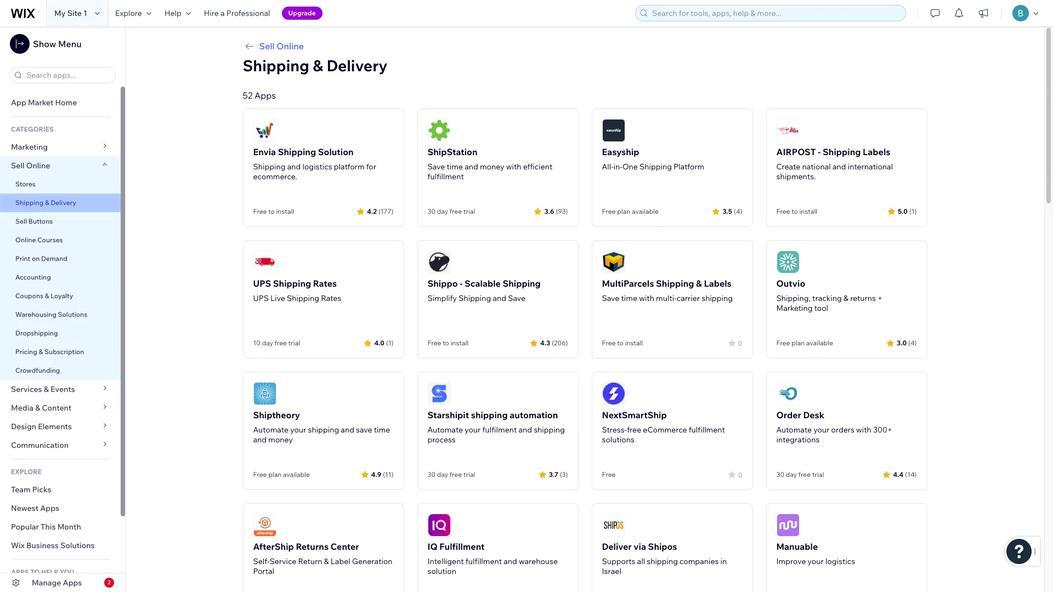 Task type: vqa. For each thing, say whether or not it's contained in the screenshot.
middle Apps
yes



Task type: describe. For each thing, give the bounding box(es) containing it.
media
[[11, 403, 33, 413]]

(177)
[[378, 207, 394, 215]]

free for airpost - shipping labels
[[776, 207, 790, 216]]

design elements link
[[0, 417, 121, 436]]

free to install for shippo
[[428, 339, 469, 347]]

and inside shipstation save time and money with efficient fulfillment
[[465, 162, 478, 172]]

app
[[11, 98, 26, 108]]

iq
[[428, 541, 438, 552]]

apps
[[11, 568, 29, 576]]

on
[[32, 255, 40, 263]]

shipping up fulfilment
[[471, 410, 508, 421]]

companies
[[680, 557, 719, 567]]

shipments.
[[776, 172, 816, 182]]

shipping up live
[[273, 278, 311, 289]]

day for shipping
[[262, 339, 273, 347]]

your inside manuable improve your logistics
[[808, 557, 824, 567]]

(14)
[[905, 470, 917, 479]]

online courses link
[[0, 231, 121, 250]]

4.2
[[367, 207, 377, 215]]

0 vertical spatial sell online link
[[243, 39, 927, 53]]

day for desk
[[786, 471, 797, 479]]

manuable logo image
[[776, 514, 799, 537]]

2 vertical spatial sell
[[15, 217, 27, 225]]

0 vertical spatial online
[[277, 41, 304, 52]]

(4) for outvio
[[908, 339, 917, 347]]

free for automation
[[450, 471, 462, 479]]

nextsmartship stress-free ecommerce fulfillment solutions
[[602, 410, 725, 445]]

apps for manage apps
[[63, 578, 82, 588]]

starshipit shipping automation logo image
[[428, 382, 451, 405]]

a
[[220, 8, 225, 18]]

airpost
[[776, 146, 816, 157]]

print on demand
[[15, 255, 67, 263]]

free for easyship
[[602, 207, 616, 216]]

automation
[[510, 410, 558, 421]]

free for rates
[[275, 339, 287, 347]]

0 for labels
[[738, 339, 742, 347]]

1 horizontal spatial sell online
[[259, 41, 304, 52]]

plan for easyship
[[617, 207, 630, 216]]

trial for time
[[463, 207, 475, 216]]

& inside multiparcels shipping & labels save time with multi-carrier shipping
[[696, 278, 702, 289]]

content
[[42, 403, 71, 413]]

4.2 (177)
[[367, 207, 394, 215]]

to for multiparcels
[[617, 339, 624, 347]]

trial for rates
[[288, 339, 300, 347]]

delivery inside 'link'
[[51, 199, 76, 207]]

hire a professional
[[204, 8, 270, 18]]

apps for 52 apps
[[255, 90, 276, 101]]

& down upgrade button
[[313, 56, 323, 75]]

install for envia
[[276, 207, 294, 216]]

airpost - shipping labels logo image
[[776, 119, 799, 142]]

manuable improve your logistics
[[776, 541, 855, 567]]

0 vertical spatial rates
[[313, 278, 337, 289]]

2
[[108, 579, 111, 586]]

sell online link inside sidebar element
[[0, 156, 121, 175]]

(4) for easyship
[[734, 207, 742, 215]]

integrations
[[776, 435, 820, 445]]

warehousing solutions
[[15, 310, 87, 319]]

- for airpost
[[818, 146, 821, 157]]

generation
[[352, 557, 393, 567]]

install for multiparcels
[[625, 339, 643, 347]]

shipstation logo image
[[428, 119, 451, 142]]

ecommerce.
[[253, 172, 297, 182]]

shipping down the 'automation'
[[534, 425, 565, 435]]

month
[[57, 522, 81, 532]]

to for shippo
[[443, 339, 449, 347]]

automate inside shiptheory automate your shipping and save time and money
[[253, 425, 289, 435]]

media & content
[[11, 403, 71, 413]]

events
[[50, 385, 75, 394]]

free for outvio
[[776, 339, 790, 347]]

shipos
[[648, 541, 677, 552]]

free for envia shipping solution
[[253, 207, 267, 216]]

fulfillment inside shipstation save time and money with efficient fulfillment
[[428, 172, 464, 182]]

outvio logo image
[[776, 251, 799, 274]]

0 for ecommerce
[[738, 471, 742, 479]]

newest apps link
[[0, 499, 121, 518]]

1 vertical spatial solutions
[[60, 541, 95, 551]]

5.0 (1)
[[898, 207, 917, 215]]

solution
[[428, 567, 456, 576]]

available for outvio
[[806, 339, 833, 347]]

team
[[11, 485, 31, 495]]

order desk logo image
[[776, 382, 799, 405]]

returns
[[296, 541, 329, 552]]

time inside shipstation save time and money with efficient fulfillment
[[447, 162, 463, 172]]

52 apps
[[243, 90, 276, 101]]

shipping inside 'link'
[[15, 199, 43, 207]]

envia shipping solution logo image
[[253, 119, 276, 142]]

free for automate
[[799, 471, 811, 479]]

free for time
[[450, 207, 462, 216]]

sell online inside sidebar element
[[11, 161, 50, 171]]

fulfillment inside nextsmartship stress-free ecommerce fulfillment solutions
[[689, 425, 725, 435]]

(11)
[[383, 470, 394, 479]]

1 ups from the top
[[253, 278, 271, 289]]

iq fulfillment logo image
[[428, 514, 451, 537]]

labels for multiparcels shipping & labels
[[704, 278, 732, 289]]

(206)
[[552, 339, 568, 347]]

trial for automate
[[812, 471, 824, 479]]

app market home link
[[0, 93, 121, 112]]

install for shippo
[[451, 339, 469, 347]]

all
[[637, 557, 645, 567]]

coupons & loyalty link
[[0, 287, 121, 306]]

30 for shipstation
[[428, 207, 436, 216]]

scalable
[[465, 278, 501, 289]]

3.6
[[544, 207, 554, 215]]

warehousing solutions link
[[0, 306, 121, 324]]

dropshipping
[[15, 329, 58, 337]]

self-
[[253, 557, 270, 567]]

shipping down scalable
[[459, 293, 491, 303]]

free for shippo - scalable shipping
[[428, 339, 441, 347]]

and inside starshipit shipping automation automate your fulfilment and shipping process
[[519, 425, 532, 435]]

center
[[331, 541, 359, 552]]

with inside multiparcels shipping & labels save time with multi-carrier shipping
[[639, 293, 654, 303]]

1 vertical spatial sell
[[11, 161, 24, 171]]

newest
[[11, 504, 38, 513]]

show menu
[[33, 38, 82, 49]]

returns
[[850, 293, 876, 303]]

4.9
[[371, 470, 381, 479]]

hire a professional link
[[197, 0, 277, 26]]

& inside aftership returns center self-service return & label generation portal
[[324, 557, 329, 567]]

my site 1
[[54, 8, 87, 18]]

show menu button
[[10, 34, 82, 54]]

newest apps
[[11, 504, 59, 513]]

wix business solutions link
[[0, 536, 121, 555]]

carrier
[[677, 293, 700, 303]]

categories
[[11, 125, 54, 133]]

easyship
[[602, 146, 639, 157]]

4.4
[[893, 470, 904, 479]]

subscription
[[44, 348, 84, 356]]

free plan available for shiptheory
[[253, 471, 310, 479]]

30 day free trial for shipping
[[428, 471, 475, 479]]

shipping inside airpost - shipping labels create national and international shipments.
[[823, 146, 861, 157]]

shipping right scalable
[[503, 278, 541, 289]]

your inside the order desk automate your orders with 300+ integrations
[[814, 425, 830, 435]]

3.5 (4)
[[723, 207, 742, 215]]

4.9 (11)
[[371, 470, 394, 479]]

nextsmartship logo image
[[602, 382, 625, 405]]

30 for order desk
[[776, 471, 784, 479]]

day for save
[[437, 207, 448, 216]]

my
[[54, 8, 66, 18]]

free to install for multiparcels
[[602, 339, 643, 347]]

time inside shiptheory automate your shipping and save time and money
[[374, 425, 390, 435]]

help
[[164, 8, 181, 18]]

3.6 (93)
[[544, 207, 568, 215]]

& left loyalty
[[45, 292, 49, 300]]

available for shiptheory
[[283, 471, 310, 479]]

market
[[28, 98, 53, 108]]

Search apps... field
[[23, 67, 112, 83]]

shipping right envia
[[278, 146, 316, 157]]

marketing link
[[0, 138, 121, 156]]

services & events link
[[0, 380, 121, 399]]

coupons & loyalty
[[15, 292, 73, 300]]

efficient
[[523, 162, 553, 172]]

easyship logo image
[[602, 119, 625, 142]]

marketing inside marketing link
[[11, 142, 48, 152]]

(3)
[[560, 470, 568, 479]]

intelligent
[[428, 557, 464, 567]]

trial for automation
[[463, 471, 475, 479]]

demand
[[41, 255, 67, 263]]

wix business solutions
[[11, 541, 95, 551]]

(1) for ups shipping rates
[[386, 339, 394, 347]]



Task type: locate. For each thing, give the bounding box(es) containing it.
0 horizontal spatial with
[[506, 162, 521, 172]]

israel
[[602, 567, 621, 576]]

1 horizontal spatial apps
[[63, 578, 82, 588]]

2 horizontal spatial free plan available
[[776, 339, 833, 347]]

0 horizontal spatial shipping & delivery
[[15, 199, 76, 207]]

1 horizontal spatial marketing
[[776, 303, 813, 313]]

0 vertical spatial labels
[[863, 146, 891, 157]]

multiparcels shipping & labels logo image
[[602, 251, 625, 274]]

starshipit shipping automation automate your fulfilment and shipping process
[[428, 410, 565, 445]]

with for shipstation
[[506, 162, 521, 172]]

communication link
[[0, 436, 121, 455]]

free right 10
[[275, 339, 287, 347]]

in
[[721, 557, 727, 567]]

0 horizontal spatial logistics
[[302, 162, 332, 172]]

30
[[428, 207, 436, 216], [428, 471, 436, 479], [776, 471, 784, 479]]

free right "(206)"
[[602, 339, 616, 347]]

2 vertical spatial fulfillment
[[466, 557, 502, 567]]

1 vertical spatial online
[[26, 161, 50, 171]]

apps up the 'this'
[[40, 504, 59, 513]]

free down the simplify
[[428, 339, 441, 347]]

free up shippo - scalable shipping logo
[[450, 207, 462, 216]]

to
[[268, 207, 275, 216], [792, 207, 798, 216], [443, 339, 449, 347], [617, 339, 624, 347]]

via
[[634, 541, 646, 552]]

free inside nextsmartship stress-free ecommerce fulfillment solutions
[[627, 425, 641, 435]]

(4) right 3.5
[[734, 207, 742, 215]]

+
[[878, 293, 882, 303]]

0 vertical spatial fulfillment
[[428, 172, 464, 182]]

plan up aftership returns center logo in the bottom left of the page
[[268, 471, 282, 479]]

save inside shipstation save time and money with efficient fulfillment
[[428, 162, 445, 172]]

shipping & delivery link
[[0, 194, 121, 212]]

shipping down stores
[[15, 199, 43, 207]]

with inside shipstation save time and money with efficient fulfillment
[[506, 162, 521, 172]]

coupons
[[15, 292, 43, 300]]

desk
[[803, 410, 824, 421]]

30 down the process
[[428, 471, 436, 479]]

0 vertical spatial delivery
[[327, 56, 388, 75]]

2 0 from the top
[[738, 471, 742, 479]]

money inside shipstation save time and money with efficient fulfillment
[[480, 162, 504, 172]]

2 horizontal spatial with
[[856, 425, 872, 435]]

2 horizontal spatial apps
[[255, 90, 276, 101]]

1 0 from the top
[[738, 339, 742, 347]]

labels inside airpost - shipping labels create national and international shipments.
[[863, 146, 891, 157]]

shipping & delivery up buttons
[[15, 199, 76, 207]]

1 vertical spatial rates
[[321, 293, 341, 303]]

trial down starshipit shipping automation automate your fulfilment and shipping process
[[463, 471, 475, 479]]

day down integrations
[[786, 471, 797, 479]]

shipping right carrier
[[702, 293, 733, 303]]

1 vertical spatial -
[[460, 278, 463, 289]]

crowdfunding
[[15, 366, 60, 375]]

apps down "you"
[[63, 578, 82, 588]]

logistics right improve
[[825, 557, 855, 567]]

and inside shippo - scalable shipping simplify shipping and save
[[493, 293, 506, 303]]

1 horizontal spatial logistics
[[825, 557, 855, 567]]

1 vertical spatial (1)
[[386, 339, 394, 347]]

2 vertical spatial time
[[374, 425, 390, 435]]

1 vertical spatial with
[[639, 293, 654, 303]]

airpost - shipping labels create national and international shipments.
[[776, 146, 893, 182]]

online up print
[[15, 236, 36, 244]]

money left the efficient
[[480, 162, 504, 172]]

1 vertical spatial sell online
[[11, 161, 50, 171]]

0 vertical spatial time
[[447, 162, 463, 172]]

0 vertical spatial marketing
[[11, 142, 48, 152]]

logistics inside manuable improve your logistics
[[825, 557, 855, 567]]

free down solutions
[[602, 471, 616, 479]]

shipping right live
[[287, 293, 319, 303]]

1 vertical spatial (4)
[[908, 339, 917, 347]]

rates
[[313, 278, 337, 289], [321, 293, 341, 303]]

0 vertical spatial sell
[[259, 41, 275, 52]]

sell online link
[[243, 39, 927, 53], [0, 156, 121, 175]]

show
[[33, 38, 56, 49]]

1 horizontal spatial sell online link
[[243, 39, 927, 53]]

30 for starshipit shipping automation
[[428, 471, 436, 479]]

0 vertical spatial apps
[[255, 90, 276, 101]]

plan for shiptheory
[[268, 471, 282, 479]]

1 horizontal spatial free plan available
[[602, 207, 659, 216]]

automate down shiptheory
[[253, 425, 289, 435]]

1 horizontal spatial (4)
[[908, 339, 917, 347]]

apps for newest apps
[[40, 504, 59, 513]]

for
[[366, 162, 376, 172]]

0 horizontal spatial fulfillment
[[428, 172, 464, 182]]

to down shipments.
[[792, 207, 798, 216]]

nextsmartship
[[602, 410, 667, 421]]

shipping right one
[[640, 162, 672, 172]]

day up shippo - scalable shipping logo
[[437, 207, 448, 216]]

app market home
[[11, 98, 77, 108]]

0 vertical spatial (1)
[[909, 207, 917, 215]]

0 vertical spatial available
[[632, 207, 659, 216]]

0 horizontal spatial labels
[[704, 278, 732, 289]]

automate down order
[[776, 425, 812, 435]]

available for easyship
[[632, 207, 659, 216]]

30 day free trial up shippo - scalable shipping logo
[[428, 207, 475, 216]]

automate inside the order desk automate your orders with 300+ integrations
[[776, 425, 812, 435]]

2 ups from the top
[[253, 293, 269, 303]]

free plan available down one
[[602, 207, 659, 216]]

Search for tools, apps, help & more... field
[[649, 5, 902, 21]]

- inside shippo - scalable shipping simplify shipping and save
[[460, 278, 463, 289]]

deliver via shipos  logo image
[[602, 514, 625, 537]]

solutions
[[602, 435, 635, 445]]

pricing & subscription
[[15, 348, 84, 356]]

& left returns
[[844, 293, 849, 303]]

warehousing
[[15, 310, 56, 319]]

free to install for airpost
[[776, 207, 817, 216]]

1 vertical spatial 0
[[738, 471, 742, 479]]

free up aftership returns center logo in the bottom left of the page
[[253, 471, 267, 479]]

labels inside multiparcels shipping & labels save time with multi-carrier shipping
[[704, 278, 732, 289]]

pricing
[[15, 348, 37, 356]]

fulfilment
[[482, 425, 517, 435]]

0 horizontal spatial money
[[268, 435, 293, 445]]

simplify
[[428, 293, 457, 303]]

your down manuable
[[808, 557, 824, 567]]

free down the nextsmartship
[[627, 425, 641, 435]]

2 vertical spatial free plan available
[[253, 471, 310, 479]]

order desk automate your orders with 300+ integrations
[[776, 410, 892, 445]]

marketing inside outvio shipping, tracking & returns + marketing  tool
[[776, 303, 813, 313]]

ups down 'ups shipping rates logo'
[[253, 278, 271, 289]]

install down ecommerce.
[[276, 207, 294, 216]]

national
[[802, 162, 831, 172]]

with left the efficient
[[506, 162, 521, 172]]

2 horizontal spatial plan
[[792, 339, 805, 347]]

and inside "envia shipping solution shipping and logistics platform for ecommerce."
[[287, 162, 301, 172]]

1 horizontal spatial fulfillment
[[466, 557, 502, 567]]

money
[[480, 162, 504, 172], [268, 435, 293, 445]]

2 automate from the left
[[428, 425, 463, 435]]

1 vertical spatial time
[[621, 293, 637, 303]]

communication
[[11, 440, 70, 450]]

fulfillment inside "iq fulfillment intelligent fulfillment and warehouse solution"
[[466, 557, 502, 567]]

free down integrations
[[799, 471, 811, 479]]

buttons
[[28, 217, 53, 225]]

0 vertical spatial ups
[[253, 278, 271, 289]]

automate down starshipit
[[428, 425, 463, 435]]

shiptheory automate your shipping and save time and money
[[253, 410, 390, 445]]

1 horizontal spatial delivery
[[327, 56, 388, 75]]

shippo - scalable shipping logo image
[[428, 251, 451, 274]]

0 horizontal spatial plan
[[268, 471, 282, 479]]

with inside the order desk automate your orders with 300+ integrations
[[856, 425, 872, 435]]

1 vertical spatial free plan available
[[776, 339, 833, 347]]

2 vertical spatial with
[[856, 425, 872, 435]]

1 horizontal spatial (1)
[[909, 207, 917, 215]]

install up nextsmartship logo
[[625, 339, 643, 347]]

0 horizontal spatial sell online link
[[0, 156, 121, 175]]

sell online down upgrade button
[[259, 41, 304, 52]]

your inside starshipit shipping automation automate your fulfilment and shipping process
[[465, 425, 481, 435]]

30 day free trial for desk
[[776, 471, 824, 479]]

free plan available up aftership returns center logo in the bottom left of the page
[[253, 471, 310, 479]]

30 day free trial
[[428, 207, 475, 216], [428, 471, 475, 479], [776, 471, 824, 479]]

2 vertical spatial available
[[283, 471, 310, 479]]

shipping inside shiptheory automate your shipping and save time and money
[[308, 425, 339, 435]]

& right the pricing
[[39, 348, 43, 356]]

shipping & delivery inside 'link'
[[15, 199, 76, 207]]

(4)
[[734, 207, 742, 215], [908, 339, 917, 347]]

time down multiparcels
[[621, 293, 637, 303]]

0 vertical spatial 0
[[738, 339, 742, 347]]

(1)
[[909, 207, 917, 215], [386, 339, 394, 347]]

free to install up nextsmartship logo
[[602, 339, 643, 347]]

ups shipping rates logo image
[[253, 251, 276, 274]]

solutions down loyalty
[[58, 310, 87, 319]]

1 vertical spatial plan
[[792, 339, 805, 347]]

- right shippo
[[460, 278, 463, 289]]

free down ecommerce.
[[253, 207, 267, 216]]

(1) for airpost - shipping labels
[[909, 207, 917, 215]]

shipping inside easyship all-in-one shipping platform
[[640, 162, 672, 172]]

1 vertical spatial sell online link
[[0, 156, 121, 175]]

apps right 52 at the left top of the page
[[255, 90, 276, 101]]

stores link
[[0, 175, 121, 194]]

1 horizontal spatial plan
[[617, 207, 630, 216]]

plan down in-
[[617, 207, 630, 216]]

0 vertical spatial (4)
[[734, 207, 742, 215]]

0 vertical spatial logistics
[[302, 162, 332, 172]]

free down shipments.
[[776, 207, 790, 216]]

1 vertical spatial available
[[806, 339, 833, 347]]

labels for airpost - shipping labels
[[863, 146, 891, 157]]

tool
[[814, 303, 828, 313]]

accounting
[[15, 273, 51, 281]]

warehouse
[[519, 557, 558, 567]]

solutions down month
[[60, 541, 95, 551]]

available down shiptheory automate your shipping and save time and money
[[283, 471, 310, 479]]

1 horizontal spatial automate
[[428, 425, 463, 435]]

envia
[[253, 146, 276, 157]]

0 horizontal spatial marketing
[[11, 142, 48, 152]]

30 day free trial down integrations
[[776, 471, 824, 479]]

and inside airpost - shipping labels create national and international shipments.
[[833, 162, 846, 172]]

all-
[[602, 162, 614, 172]]

1 vertical spatial apps
[[40, 504, 59, 513]]

time down shipstation
[[447, 162, 463, 172]]

one
[[623, 162, 638, 172]]

outvio shipping, tracking & returns + marketing  tool
[[776, 278, 882, 313]]

tracking
[[812, 293, 842, 303]]

- up national
[[818, 146, 821, 157]]

sell
[[259, 41, 275, 52], [11, 161, 24, 171], [15, 217, 27, 225]]

platform
[[674, 162, 704, 172]]

and
[[287, 162, 301, 172], [465, 162, 478, 172], [833, 162, 846, 172], [493, 293, 506, 303], [341, 425, 354, 435], [519, 425, 532, 435], [253, 435, 267, 445], [504, 557, 517, 567]]

money inside shiptheory automate your shipping and save time and money
[[268, 435, 293, 445]]

2 horizontal spatial time
[[621, 293, 637, 303]]

10
[[253, 339, 261, 347]]

trial right 10
[[288, 339, 300, 347]]

(1) right '4.0'
[[386, 339, 394, 347]]

fulfillment right ecommerce
[[689, 425, 725, 435]]

10 day free trial
[[253, 339, 300, 347]]

with for order
[[856, 425, 872, 435]]

free to install down the simplify
[[428, 339, 469, 347]]

save
[[356, 425, 372, 435]]

0 vertical spatial -
[[818, 146, 821, 157]]

trial down integrations
[[812, 471, 824, 479]]

& inside outvio shipping, tracking & returns + marketing  tool
[[844, 293, 849, 303]]

install down the simplify
[[451, 339, 469, 347]]

2 vertical spatial apps
[[63, 578, 82, 588]]

0 horizontal spatial automate
[[253, 425, 289, 435]]

time inside multiparcels shipping & labels save time with multi-carrier shipping
[[621, 293, 637, 303]]

available down one
[[632, 207, 659, 216]]

plan down shipping,
[[792, 339, 805, 347]]

2 vertical spatial online
[[15, 236, 36, 244]]

1 vertical spatial marketing
[[776, 303, 813, 313]]

fulfillment down fulfillment
[[466, 557, 502, 567]]

sidebar element
[[0, 26, 126, 592]]

1 vertical spatial logistics
[[825, 557, 855, 567]]

0 horizontal spatial sell online
[[11, 161, 50, 171]]

& inside 'link'
[[45, 199, 49, 207]]

popular
[[11, 522, 39, 532]]

1 vertical spatial ups
[[253, 293, 269, 303]]

0 horizontal spatial (1)
[[386, 339, 394, 347]]

2 horizontal spatial automate
[[776, 425, 812, 435]]

shipping left save
[[308, 425, 339, 435]]

free to install for envia
[[253, 207, 294, 216]]

trial down shipstation save time and money with efficient fulfillment
[[463, 207, 475, 216]]

shipping inside multiparcels shipping & labels save time with multi-carrier shipping
[[656, 278, 694, 289]]

plan for outvio
[[792, 339, 805, 347]]

envia shipping solution shipping and logistics platform for ecommerce.
[[253, 146, 376, 182]]

your down desk
[[814, 425, 830, 435]]

free for shiptheory
[[253, 471, 267, 479]]

save inside shippo - scalable shipping simplify shipping and save
[[508, 293, 526, 303]]

2 horizontal spatial fulfillment
[[689, 425, 725, 435]]

0 horizontal spatial -
[[460, 278, 463, 289]]

dropshipping link
[[0, 324, 121, 343]]

free plan available for easyship
[[602, 207, 659, 216]]

your
[[290, 425, 306, 435], [465, 425, 481, 435], [814, 425, 830, 435], [808, 557, 824, 567]]

2 horizontal spatial save
[[602, 293, 620, 303]]

shipping up national
[[823, 146, 861, 157]]

ups left live
[[253, 293, 269, 303]]

0 vertical spatial sell online
[[259, 41, 304, 52]]

& right media
[[35, 403, 40, 413]]

day down the process
[[437, 471, 448, 479]]

(1) right 5.0
[[909, 207, 917, 215]]

outvio
[[776, 278, 805, 289]]

0 horizontal spatial delivery
[[51, 199, 76, 207]]

& left label
[[324, 557, 329, 567]]

free plan available down tool
[[776, 339, 833, 347]]

0 vertical spatial free plan available
[[602, 207, 659, 216]]

0 horizontal spatial save
[[428, 162, 445, 172]]

marketing down categories
[[11, 142, 48, 152]]

online up stores
[[26, 161, 50, 171]]

30 day free trial for save
[[428, 207, 475, 216]]

install
[[276, 207, 294, 216], [799, 207, 817, 216], [451, 339, 469, 347], [625, 339, 643, 347]]

0 horizontal spatial free plan available
[[253, 471, 310, 479]]

iq fulfillment intelligent fulfillment and warehouse solution
[[428, 541, 558, 576]]

sell left buttons
[[15, 217, 27, 225]]

0 horizontal spatial (4)
[[734, 207, 742, 215]]

aftership returns center logo image
[[253, 514, 276, 537]]

1 automate from the left
[[253, 425, 289, 435]]

crowdfunding link
[[0, 361, 121, 380]]

apps
[[255, 90, 276, 101], [40, 504, 59, 513], [63, 578, 82, 588]]

to down ecommerce.
[[268, 207, 275, 216]]

1 horizontal spatial money
[[480, 162, 504, 172]]

service
[[270, 557, 296, 567]]

services & events
[[11, 385, 75, 394]]

1 vertical spatial fulfillment
[[689, 425, 725, 435]]

upgrade button
[[282, 7, 322, 20]]

to
[[30, 568, 40, 576]]

2 vertical spatial plan
[[268, 471, 282, 479]]

sell online up stores
[[11, 161, 50, 171]]

free for multiparcels shipping & labels
[[602, 339, 616, 347]]

professional
[[226, 8, 270, 18]]

manage apps
[[32, 578, 82, 588]]

0 horizontal spatial available
[[283, 471, 310, 479]]

day right 10
[[262, 339, 273, 347]]

shiptheory logo image
[[253, 382, 276, 405]]

stores
[[15, 180, 36, 188]]

loyalty
[[51, 292, 73, 300]]

to up nextsmartship logo
[[617, 339, 624, 347]]

free to install down ecommerce.
[[253, 207, 294, 216]]

-
[[818, 146, 821, 157], [460, 278, 463, 289]]

0 vertical spatial solutions
[[58, 310, 87, 319]]

online down upgrade button
[[277, 41, 304, 52]]

3.0
[[897, 339, 907, 347]]

to for airpost
[[792, 207, 798, 216]]

your inside shiptheory automate your shipping and save time and money
[[290, 425, 306, 435]]

apps to help you
[[11, 568, 74, 576]]

picks
[[32, 485, 51, 495]]

shipping down envia
[[253, 162, 286, 172]]

1 horizontal spatial shipping & delivery
[[243, 56, 388, 75]]

3.0 (4)
[[897, 339, 917, 347]]

0 horizontal spatial apps
[[40, 504, 59, 513]]

improve
[[776, 557, 806, 567]]

manuable
[[776, 541, 818, 552]]

ups shipping rates ups live shipping rates
[[253, 278, 341, 303]]

1 vertical spatial shipping & delivery
[[15, 199, 76, 207]]

platform
[[334, 162, 365, 172]]

1 horizontal spatial time
[[447, 162, 463, 172]]

1 horizontal spatial available
[[632, 207, 659, 216]]

0 vertical spatial shipping & delivery
[[243, 56, 388, 75]]

available down tool
[[806, 339, 833, 347]]

install for airpost
[[799, 207, 817, 216]]

and inside "iq fulfillment intelligent fulfillment and warehouse solution"
[[504, 557, 517, 567]]

- inside airpost - shipping labels create national and international shipments.
[[818, 146, 821, 157]]

automate inside starshipit shipping automation automate your fulfilment and shipping process
[[428, 425, 463, 435]]

logistics inside "envia shipping solution shipping and logistics platform for ecommerce."
[[302, 162, 332, 172]]

free down all-
[[602, 207, 616, 216]]

day for shipping
[[437, 471, 448, 479]]

300+
[[873, 425, 892, 435]]

shipping inside deliver via shipos supports all shipping companies in israel
[[647, 557, 678, 567]]

30 down integrations
[[776, 471, 784, 479]]

& up buttons
[[45, 199, 49, 207]]

free to install down shipments.
[[776, 207, 817, 216]]

2 horizontal spatial available
[[806, 339, 833, 347]]

0 vertical spatial with
[[506, 162, 521, 172]]

your left fulfilment
[[465, 425, 481, 435]]

1 horizontal spatial -
[[818, 146, 821, 157]]

sell down the 'professional'
[[259, 41, 275, 52]]

0 vertical spatial plan
[[617, 207, 630, 216]]

explore
[[11, 468, 42, 476]]

create
[[776, 162, 800, 172]]

free plan available for outvio
[[776, 339, 833, 347]]

& left events
[[44, 385, 49, 394]]

1 horizontal spatial labels
[[863, 146, 891, 157]]

& up carrier
[[696, 278, 702, 289]]

shipping up 52 apps
[[243, 56, 309, 75]]

to for envia
[[268, 207, 275, 216]]

fulfillment down shipstation
[[428, 172, 464, 182]]

print on demand link
[[0, 250, 121, 268]]

save inside multiparcels shipping & labels save time with multi-carrier shipping
[[602, 293, 620, 303]]

money down shiptheory
[[268, 435, 293, 445]]

- for shippo
[[460, 278, 463, 289]]

1 vertical spatial delivery
[[51, 199, 76, 207]]

4.3 (206)
[[540, 339, 568, 347]]

time right save
[[374, 425, 390, 435]]

shipping inside multiparcels shipping & labels save time with multi-carrier shipping
[[702, 293, 733, 303]]

3 automate from the left
[[776, 425, 812, 435]]

explore
[[115, 8, 142, 18]]

services
[[11, 385, 42, 394]]

sell buttons link
[[0, 212, 121, 231]]

30 right (177)
[[428, 207, 436, 216]]

0 vertical spatial money
[[480, 162, 504, 172]]



